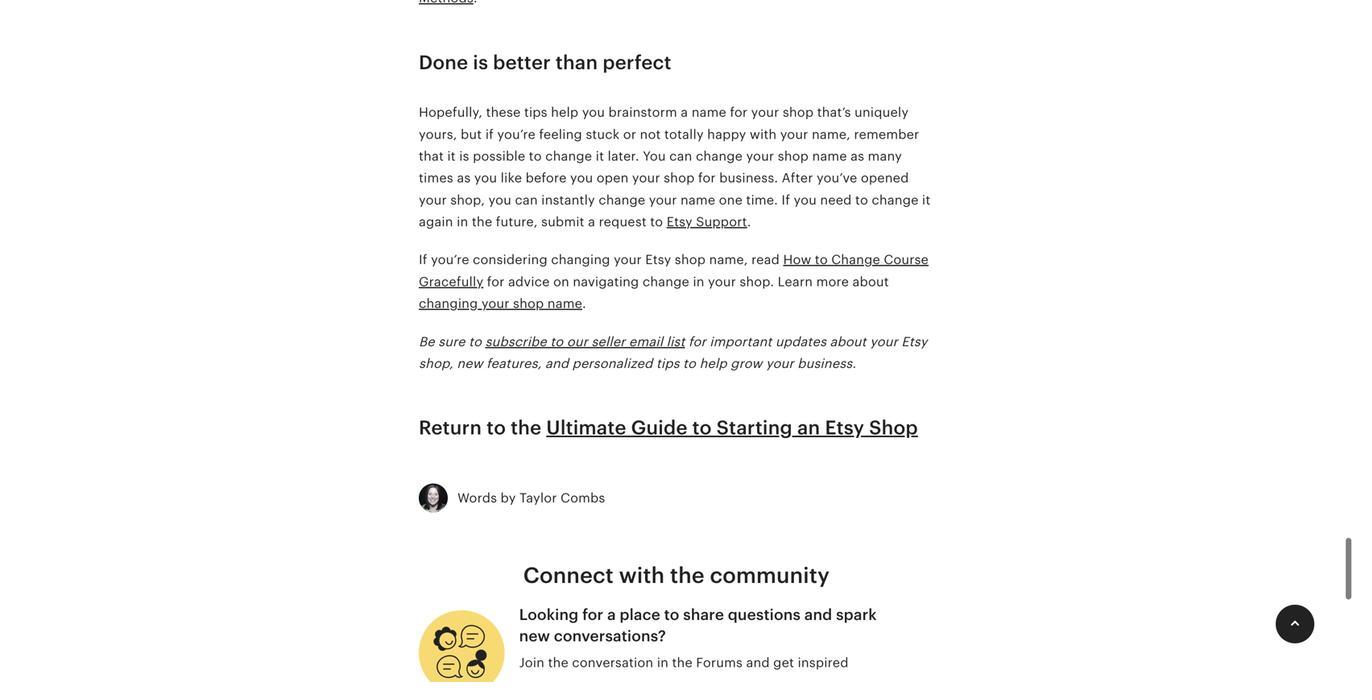 Task type: locate. For each thing, give the bounding box(es) containing it.
0 vertical spatial and
[[545, 356, 569, 371]]

0 vertical spatial about
[[853, 275, 889, 289]]

help
[[551, 105, 579, 120], [699, 356, 727, 371]]

1 horizontal spatial .
[[747, 215, 751, 229]]

open
[[597, 171, 629, 185]]

shop, inside for important updates about your etsy shop, new features, and personalized tips to help grow your business.
[[419, 356, 453, 371]]

about down change
[[853, 275, 889, 289]]

to right place
[[664, 606, 679, 623]]

etsy support link
[[667, 215, 747, 229]]

0 vertical spatial shop,
[[450, 193, 485, 207]]

you're up gracefully
[[431, 253, 469, 267]]

business. down updates
[[797, 356, 856, 371]]

1 vertical spatial and
[[804, 606, 832, 623]]

0 vertical spatial can
[[669, 149, 692, 163]]

. inside for advice on navigating change in your shop. learn more about changing your shop name .
[[582, 296, 586, 311]]

0 horizontal spatial help
[[551, 105, 579, 120]]

is right done
[[473, 51, 488, 74]]

1 horizontal spatial you're
[[497, 127, 536, 142]]

about right updates
[[830, 335, 866, 349]]

to inside for important updates about your etsy shop, new features, and personalized tips to help grow your business.
[[683, 356, 696, 371]]

for important updates about your etsy shop, new features, and personalized tips to help grow your business.
[[419, 335, 927, 371]]

1 horizontal spatial help
[[699, 356, 727, 371]]

to right the how
[[815, 253, 828, 267]]

0 horizontal spatial is
[[459, 149, 469, 163]]

need
[[820, 193, 852, 207]]

and left spark
[[804, 606, 832, 623]]

2 vertical spatial and
[[746, 655, 770, 670]]

2 vertical spatial a
[[607, 606, 616, 623]]

with up place
[[619, 563, 665, 588]]

shop left that's
[[783, 105, 814, 120]]

1 vertical spatial about
[[830, 335, 866, 349]]

1 horizontal spatial with
[[750, 127, 777, 142]]

get
[[773, 655, 794, 670]]

0 horizontal spatial you're
[[431, 253, 469, 267]]

0 vertical spatial as
[[851, 149, 864, 163]]

1 vertical spatial a
[[588, 215, 595, 229]]

0 vertical spatial help
[[551, 105, 579, 120]]

ultimate
[[546, 417, 626, 439]]

1 vertical spatial changing
[[419, 296, 478, 311]]

1 vertical spatial shop,
[[419, 356, 453, 371]]

0 horizontal spatial as
[[457, 171, 471, 185]]

shop,
[[450, 193, 485, 207], [419, 356, 453, 371]]

the left future,
[[472, 215, 492, 229]]

tips down list
[[656, 356, 679, 371]]

it up course
[[922, 193, 931, 207]]

1 vertical spatial name,
[[709, 253, 748, 267]]

and inside for important updates about your etsy shop, new features, and personalized tips to help grow your business.
[[545, 356, 569, 371]]

0 horizontal spatial new
[[457, 356, 483, 371]]

about
[[853, 275, 889, 289], [830, 335, 866, 349]]

with
[[750, 127, 777, 142], [619, 563, 665, 588]]

navigating
[[573, 275, 639, 289]]

in right conversation
[[657, 655, 669, 670]]

1 vertical spatial can
[[515, 193, 538, 207]]

name,
[[812, 127, 851, 142], [709, 253, 748, 267]]

change up request
[[599, 193, 645, 207]]

in right again
[[457, 215, 468, 229]]

you're inside 'hopefully, these tips help you brainstorm a name for your shop that's uniquely yours, but if you're feeling stuck or not totally happy with your name, remember that it is possible to change it later. you can change your shop name as many times as you like before you open your shop for business. after you've opened your shop, you can instantly change your name one time. if you need to change it again in the future, submit a request to'
[[497, 127, 536, 142]]

for inside looking for a place to share questions and spark new conversations?
[[582, 606, 603, 623]]

as left many
[[851, 149, 864, 163]]

in inside for advice on navigating change in your shop. learn more about changing your shop name .
[[693, 275, 705, 289]]

1 horizontal spatial business.
[[797, 356, 856, 371]]

0 vertical spatial if
[[782, 193, 790, 207]]

1 horizontal spatial new
[[519, 628, 550, 645]]

change down happy
[[696, 149, 743, 163]]

happy
[[707, 127, 746, 142]]

changing down gracefully
[[419, 296, 478, 311]]

on
[[553, 275, 569, 289]]

shop.
[[740, 275, 774, 289]]

if up gracefully
[[419, 253, 427, 267]]

0 horizontal spatial name,
[[709, 253, 748, 267]]

1 horizontal spatial name,
[[812, 127, 851, 142]]

1 vertical spatial help
[[699, 356, 727, 371]]

0 vertical spatial is
[[473, 51, 488, 74]]

1 horizontal spatial tips
[[656, 356, 679, 371]]

possible
[[473, 149, 525, 163]]

with inside 'hopefully, these tips help you brainstorm a name for your shop that's uniquely yours, but if you're feeling stuck or not totally happy with your name, remember that it is possible to change it later. you can change your shop name as many times as you like before you open your shop for business. after you've opened your shop, you can instantly change your name one time. if you need to change it again in the future, submit a request to'
[[750, 127, 777, 142]]

return
[[419, 417, 482, 439]]

can down totally
[[669, 149, 692, 163]]

perfect
[[603, 51, 672, 74]]

as right times
[[457, 171, 471, 185]]

0 vertical spatial tips
[[524, 105, 547, 120]]

updates
[[775, 335, 826, 349]]

. down 'navigating'
[[582, 296, 586, 311]]

in left 'shop.'
[[693, 275, 705, 289]]

name down the on
[[548, 296, 582, 311]]

subscribe
[[485, 335, 547, 349]]

considering
[[473, 253, 548, 267]]

but
[[461, 127, 482, 142]]

learn
[[778, 275, 813, 289]]

business.
[[719, 171, 778, 185], [797, 356, 856, 371]]

to
[[529, 149, 542, 163], [855, 193, 868, 207], [650, 215, 663, 229], [815, 253, 828, 267], [469, 335, 482, 349], [550, 335, 563, 349], [683, 356, 696, 371], [487, 417, 506, 439], [692, 417, 712, 439], [664, 606, 679, 623]]

help inside for important updates about your etsy shop, new features, and personalized tips to help grow your business.
[[699, 356, 727, 371]]

new down sure
[[457, 356, 483, 371]]

submit
[[541, 215, 584, 229]]

advice
[[508, 275, 550, 289]]

tips inside 'hopefully, these tips help you brainstorm a name for your shop that's uniquely yours, but if you're feeling stuck or not totally happy with your name, remember that it is possible to change it later. you can change your shop name as many times as you like before you open your shop for business. after you've opened your shop, you can instantly change your name one time. if you need to change it again in the future, submit a request to'
[[524, 105, 547, 120]]

to right return
[[487, 417, 506, 439]]

shop inside for advice on navigating change in your shop. learn more about changing your shop name .
[[513, 296, 544, 311]]

0 horizontal spatial changing
[[419, 296, 478, 311]]

these
[[486, 105, 521, 120]]

if right time. at the right top of the page
[[782, 193, 790, 207]]

or
[[623, 127, 636, 142]]

to inside looking for a place to share questions and spark new conversations?
[[664, 606, 679, 623]]

to down list
[[683, 356, 696, 371]]

change
[[831, 253, 880, 267]]

a up conversations?
[[607, 606, 616, 623]]

you've
[[817, 171, 857, 185]]

share
[[683, 606, 724, 623]]

for up changing your shop name link
[[487, 275, 505, 289]]

0 horizontal spatial with
[[619, 563, 665, 588]]

2 horizontal spatial and
[[804, 606, 832, 623]]

2 horizontal spatial in
[[693, 275, 705, 289]]

1 horizontal spatial a
[[607, 606, 616, 623]]

0 vertical spatial business.
[[719, 171, 778, 185]]

business. up time. at the right top of the page
[[719, 171, 778, 185]]

for right list
[[689, 335, 706, 349]]

1 horizontal spatial and
[[746, 655, 770, 670]]

change right 'navigating'
[[643, 275, 689, 289]]

you
[[582, 105, 605, 120], [474, 171, 497, 185], [570, 171, 593, 185], [488, 193, 511, 207], [794, 193, 817, 207]]

name up you've
[[812, 149, 847, 163]]

help left the grow
[[699, 356, 727, 371]]

a up totally
[[681, 105, 688, 120]]

name up happy
[[692, 105, 726, 120]]

change down opened at the right
[[872, 193, 919, 207]]

a
[[681, 105, 688, 120], [588, 215, 595, 229], [607, 606, 616, 623]]

is inside 'hopefully, these tips help you brainstorm a name for your shop that's uniquely yours, but if you're feeling stuck or not totally happy with your name, remember that it is possible to change it later. you can change your shop name as many times as you like before you open your shop for business. after you've opened your shop, you can instantly change your name one time. if you need to change it again in the future, submit a request to'
[[459, 149, 469, 163]]

1 vertical spatial new
[[519, 628, 550, 645]]

read
[[751, 253, 780, 267]]

0 vertical spatial changing
[[551, 253, 610, 267]]

name, down that's
[[812, 127, 851, 142]]

tips right these
[[524, 105, 547, 120]]

1 vertical spatial is
[[459, 149, 469, 163]]

before
[[526, 171, 567, 185]]

1 vertical spatial if
[[419, 253, 427, 267]]

0 vertical spatial name,
[[812, 127, 851, 142]]

it
[[447, 149, 456, 163], [596, 149, 604, 163], [922, 193, 931, 207]]

0 vertical spatial new
[[457, 356, 483, 371]]

for inside for advice on navigating change in your shop. learn more about changing your shop name .
[[487, 275, 505, 289]]

shop, down times
[[450, 193, 485, 207]]

0 vertical spatial with
[[750, 127, 777, 142]]

for
[[730, 105, 748, 120], [698, 171, 716, 185], [487, 275, 505, 289], [689, 335, 706, 349], [582, 606, 603, 623]]

0 horizontal spatial business.
[[719, 171, 778, 185]]

shop, down 'be'
[[419, 356, 453, 371]]

shop down advice
[[513, 296, 544, 311]]

for up conversations?
[[582, 606, 603, 623]]

2 vertical spatial in
[[657, 655, 669, 670]]

changing up the on
[[551, 253, 610, 267]]

if
[[782, 193, 790, 207], [419, 253, 427, 267]]

change down feeling
[[545, 149, 592, 163]]

hopefully,
[[419, 105, 483, 120]]

changing inside for advice on navigating change in your shop. learn more about changing your shop name .
[[419, 296, 478, 311]]

it right that
[[447, 149, 456, 163]]

shop
[[783, 105, 814, 120], [778, 149, 809, 163], [664, 171, 695, 185], [675, 253, 706, 267], [513, 296, 544, 311]]

etsy inside for important updates about your etsy shop, new features, and personalized tips to help grow your business.
[[902, 335, 927, 349]]

your
[[751, 105, 779, 120], [780, 127, 808, 142], [746, 149, 774, 163], [632, 171, 660, 185], [419, 193, 447, 207], [649, 193, 677, 207], [614, 253, 642, 267], [708, 275, 736, 289], [481, 296, 510, 311], [870, 335, 898, 349], [766, 356, 794, 371]]

tips
[[524, 105, 547, 120], [656, 356, 679, 371]]

0 horizontal spatial in
[[457, 215, 468, 229]]

you're down these
[[497, 127, 536, 142]]

a right submit
[[588, 215, 595, 229]]

taylor
[[519, 491, 557, 505]]

. down time. at the right top of the page
[[747, 215, 751, 229]]

tips inside for important updates about your etsy shop, new features, and personalized tips to help grow your business.
[[656, 356, 679, 371]]

and
[[545, 356, 569, 371], [804, 606, 832, 623], [746, 655, 770, 670]]

place
[[620, 606, 660, 623]]

new down looking
[[519, 628, 550, 645]]

to right guide
[[692, 417, 712, 439]]

times
[[419, 171, 453, 185]]

hopefully, these tips help you brainstorm a name for your shop that's uniquely yours, but if you're feeling stuck or not totally happy with your name, remember that it is possible to change it later. you can change your shop name as many times as you like before you open your shop for business. after you've opened your shop, you can instantly change your name one time. if you need to change it again in the future, submit a request to
[[419, 105, 931, 229]]

remember
[[854, 127, 919, 142]]

you're
[[497, 127, 536, 142], [431, 253, 469, 267]]

1 vertical spatial business.
[[797, 356, 856, 371]]

business. inside for important updates about your etsy shop, new features, and personalized tips to help grow your business.
[[797, 356, 856, 371]]

features,
[[486, 356, 542, 371]]

join
[[519, 655, 545, 670]]

1 horizontal spatial if
[[782, 193, 790, 207]]

is
[[473, 51, 488, 74], [459, 149, 469, 163]]

0 horizontal spatial tips
[[524, 105, 547, 120]]

0 vertical spatial in
[[457, 215, 468, 229]]

and left get
[[746, 655, 770, 670]]

0 vertical spatial you're
[[497, 127, 536, 142]]

more
[[816, 275, 849, 289]]

0 horizontal spatial .
[[582, 296, 586, 311]]

combs
[[561, 491, 605, 505]]

it down stuck at the top left
[[596, 149, 604, 163]]

0 vertical spatial a
[[681, 105, 688, 120]]

avatar image for taylor combs image
[[419, 474, 448, 523]]

and down be sure to subscribe to our seller email list
[[545, 356, 569, 371]]

help inside 'hopefully, these tips help you brainstorm a name for your shop that's uniquely yours, but if you're feeling stuck or not totally happy with your name, remember that it is possible to change it later. you can change your shop name as many times as you like before you open your shop for business. after you've opened your shop, you can instantly change your name one time. if you need to change it again in the future, submit a request to'
[[551, 105, 579, 120]]

in
[[457, 215, 468, 229], [693, 275, 705, 289], [657, 655, 669, 670]]

1 vertical spatial with
[[619, 563, 665, 588]]

1 vertical spatial .
[[582, 296, 586, 311]]

can up future,
[[515, 193, 538, 207]]

you down 'possible'
[[474, 171, 497, 185]]

1 vertical spatial you're
[[431, 253, 469, 267]]

0 horizontal spatial and
[[545, 356, 569, 371]]

0 vertical spatial .
[[747, 215, 751, 229]]

connect with the community
[[523, 563, 830, 588]]

1 horizontal spatial is
[[473, 51, 488, 74]]

with right happy
[[750, 127, 777, 142]]

1 vertical spatial in
[[693, 275, 705, 289]]

for up happy
[[730, 105, 748, 120]]

shop up after
[[778, 149, 809, 163]]

help up feeling
[[551, 105, 579, 120]]

the up share
[[670, 563, 705, 588]]

0 horizontal spatial can
[[515, 193, 538, 207]]

the left forums
[[672, 655, 693, 670]]

is down but
[[459, 149, 469, 163]]

an
[[797, 417, 820, 439]]

name, up 'shop.'
[[709, 253, 748, 267]]

shop down you
[[664, 171, 695, 185]]

that
[[419, 149, 444, 163]]

1 vertical spatial as
[[457, 171, 471, 185]]

personalized
[[572, 356, 653, 371]]

for inside for important updates about your etsy shop, new features, and personalized tips to help grow your business.
[[689, 335, 706, 349]]

changing
[[551, 253, 610, 267], [419, 296, 478, 311]]

feeling
[[539, 127, 582, 142]]

shop down etsy support link
[[675, 253, 706, 267]]

email
[[629, 335, 663, 349]]

1 vertical spatial tips
[[656, 356, 679, 371]]



Task type: vqa. For each thing, say whether or not it's contained in the screenshot.
the bottom If
yes



Task type: describe. For each thing, give the bounding box(es) containing it.
name up etsy support link
[[681, 193, 715, 207]]

list
[[667, 335, 685, 349]]

that's
[[817, 105, 851, 120]]

one
[[719, 193, 743, 207]]

sure
[[438, 335, 465, 349]]

you up the instantly
[[570, 171, 593, 185]]

new inside looking for a place to share questions and spark new conversations?
[[519, 628, 550, 645]]

the inside 'hopefully, these tips help you brainstorm a name for your shop that's uniquely yours, but if you're feeling stuck or not totally happy with your name, remember that it is possible to change it later. you can change your shop name as many times as you like before you open your shop for business. after you've opened your shop, you can instantly change your name one time. if you need to change it again in the future, submit a request to'
[[472, 215, 492, 229]]

changing your shop name link
[[419, 296, 582, 311]]

later.
[[608, 149, 639, 163]]

be
[[419, 335, 435, 349]]

you
[[643, 149, 666, 163]]

1 horizontal spatial in
[[657, 655, 669, 670]]

than
[[556, 51, 598, 74]]

return to the ultimate guide to starting an etsy shop
[[419, 417, 918, 439]]

community
[[710, 563, 830, 588]]

better
[[493, 51, 551, 74]]

totally
[[664, 127, 704, 142]]

again
[[419, 215, 453, 229]]

looking for a place to share questions and spark new conversations?
[[519, 606, 877, 645]]

for advice on navigating change in your shop. learn more about changing your shop name .
[[419, 275, 889, 311]]

if
[[485, 127, 494, 142]]

new inside for important updates about your etsy shop, new features, and personalized tips to help grow your business.
[[457, 356, 483, 371]]

not
[[640, 127, 661, 142]]

to right sure
[[469, 335, 482, 349]]

subscribe to our seller email list link
[[485, 335, 685, 349]]

shop
[[869, 417, 918, 439]]

you up stuck at the top left
[[582, 105, 605, 120]]

gracefully
[[419, 275, 483, 289]]

forums
[[696, 655, 743, 670]]

time.
[[746, 193, 778, 207]]

future,
[[496, 215, 538, 229]]

0 horizontal spatial a
[[588, 215, 595, 229]]

request
[[599, 215, 647, 229]]

looking
[[519, 606, 579, 623]]

a inside looking for a place to share questions and spark new conversations?
[[607, 606, 616, 623]]

etsy support .
[[667, 215, 751, 229]]

done is better than perfect
[[419, 51, 672, 74]]

the right join
[[548, 655, 569, 670]]

support
[[696, 215, 747, 229]]

to inside 'how to change course gracefully'
[[815, 253, 828, 267]]

if inside 'hopefully, these tips help you brainstorm a name for your shop that's uniquely yours, but if you're feeling stuck or not totally happy with your name, remember that it is possible to change it later. you can change your shop name as many times as you like before you open your shop for business. after you've opened your shop, you can instantly change your name one time. if you need to change it again in the future, submit a request to'
[[782, 193, 790, 207]]

guide
[[631, 417, 688, 439]]

important
[[710, 335, 772, 349]]

name inside for advice on navigating change in your shop. learn more about changing your shop name .
[[548, 296, 582, 311]]

done
[[419, 51, 468, 74]]

how
[[783, 253, 811, 267]]

change inside for advice on navigating change in your shop. learn more about changing your shop name .
[[643, 275, 689, 289]]

spark
[[836, 606, 877, 623]]

starting
[[717, 417, 793, 439]]

our
[[567, 335, 588, 349]]

0 horizontal spatial if
[[419, 253, 427, 267]]

to right need
[[855, 193, 868, 207]]

like
[[501, 171, 522, 185]]

be sure to subscribe to our seller email list
[[419, 335, 685, 349]]

yours,
[[419, 127, 457, 142]]

connect
[[523, 563, 614, 588]]

you down after
[[794, 193, 817, 207]]

2 horizontal spatial a
[[681, 105, 688, 120]]

by
[[501, 491, 516, 505]]

about inside for advice on navigating change in your shop. learn more about changing your shop name .
[[853, 275, 889, 289]]

opened
[[861, 171, 909, 185]]

seller
[[591, 335, 625, 349]]

how to change course gracefully link
[[419, 253, 929, 289]]

and inside looking for a place to share questions and spark new conversations?
[[804, 606, 832, 623]]

ultimate guide to starting an etsy shop link
[[546, 417, 918, 439]]

1 horizontal spatial changing
[[551, 253, 610, 267]]

questions
[[728, 606, 801, 623]]

if you're considering changing your etsy shop name, read
[[419, 253, 783, 267]]

brainstorm
[[609, 105, 677, 120]]

uniquely
[[855, 105, 909, 120]]

join the conversation in the forums and get inspired
[[519, 655, 849, 670]]

course
[[884, 253, 929, 267]]

grow
[[731, 356, 762, 371]]

to up before
[[529, 149, 542, 163]]

1 horizontal spatial as
[[851, 149, 864, 163]]

to left our
[[550, 335, 563, 349]]

you down like at the top left
[[488, 193, 511, 207]]

business. inside 'hopefully, these tips help you brainstorm a name for your shop that's uniquely yours, but if you're feeling stuck or not totally happy with your name, remember that it is possible to change it later. you can change your shop name as many times as you like before you open your shop for business. after you've opened your shop, you can instantly change your name one time. if you need to change it again in the future, submit a request to'
[[719, 171, 778, 185]]

shop, inside 'hopefully, these tips help you brainstorm a name for your shop that's uniquely yours, but if you're feeling stuck or not totally happy with your name, remember that it is possible to change it later. you can change your shop name as many times as you like before you open your shop for business. after you've opened your shop, you can instantly change your name one time. if you need to change it again in the future, submit a request to'
[[450, 193, 485, 207]]

after
[[782, 171, 813, 185]]

name, inside 'hopefully, these tips help you brainstorm a name for your shop that's uniquely yours, but if you're feeling stuck or not totally happy with your name, remember that it is possible to change it later. you can change your shop name as many times as you like before you open your shop for business. after you've opened your shop, you can instantly change your name one time. if you need to change it again in the future, submit a request to'
[[812, 127, 851, 142]]

1 horizontal spatial it
[[596, 149, 604, 163]]

stuck
[[586, 127, 620, 142]]

to right request
[[650, 215, 663, 229]]

words
[[457, 491, 497, 505]]

about inside for important updates about your etsy shop, new features, and personalized tips to help grow your business.
[[830, 335, 866, 349]]

0 horizontal spatial it
[[447, 149, 456, 163]]

conversation
[[572, 655, 653, 670]]

how to change course gracefully
[[419, 253, 929, 289]]

2 horizontal spatial it
[[922, 193, 931, 207]]

1 horizontal spatial can
[[669, 149, 692, 163]]

in inside 'hopefully, these tips help you brainstorm a name for your shop that's uniquely yours, but if you're feeling stuck or not totally happy with your name, remember that it is possible to change it later. you can change your shop name as many times as you like before you open your shop for business. after you've opened your shop, you can instantly change your name one time. if you need to change it again in the future, submit a request to'
[[457, 215, 468, 229]]

the left ultimate
[[511, 417, 541, 439]]

many
[[868, 149, 902, 163]]

for up etsy support link
[[698, 171, 716, 185]]

conversations?
[[554, 628, 666, 645]]



